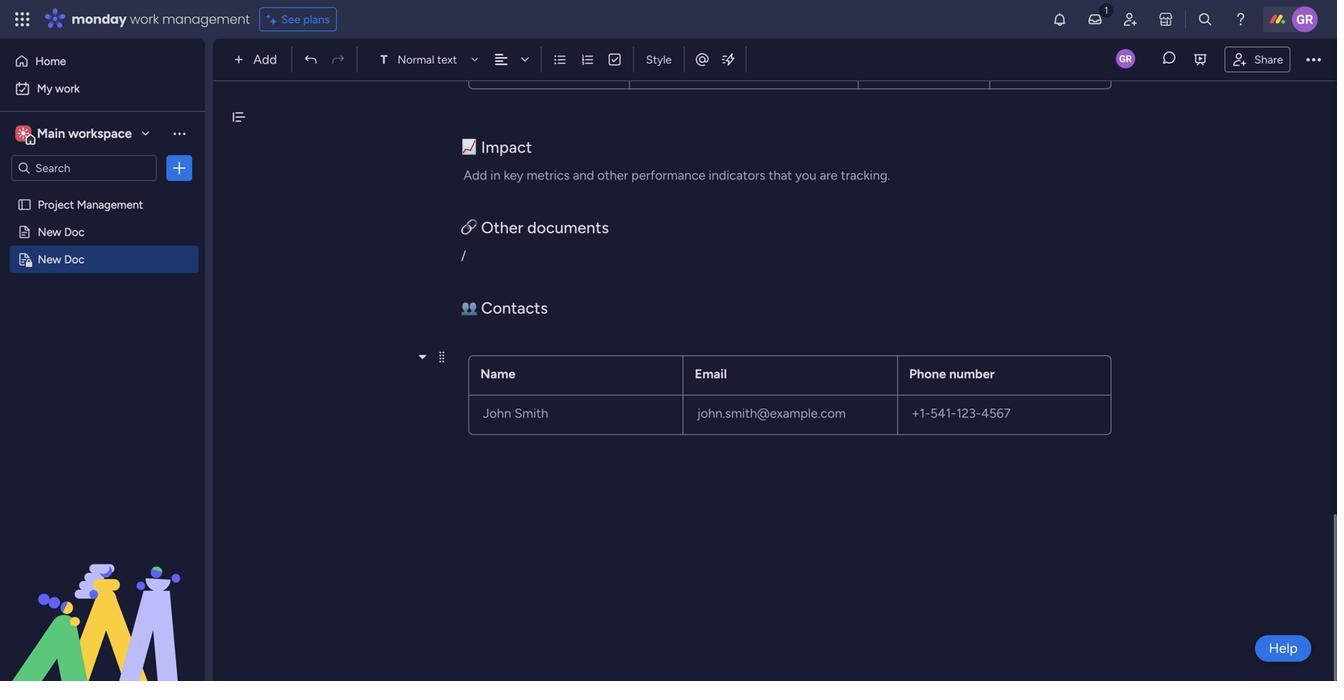 Task type: vqa. For each thing, say whether or not it's contained in the screenshot.
"Update"
no



Task type: describe. For each thing, give the bounding box(es) containing it.
📈
[[461, 137, 477, 157]]

home
[[35, 54, 66, 68]]

main
[[37, 126, 65, 141]]

help image
[[1233, 11, 1249, 27]]

menu image
[[436, 351, 448, 364]]

text
[[437, 53, 457, 66]]

update feed image
[[1088, 11, 1104, 27]]

project management
[[38, 198, 143, 212]]

private board image
[[17, 252, 32, 267]]

plans
[[303, 12, 330, 26]]

public board image for new doc
[[17, 224, 32, 240]]

v2 ellipsis image
[[1307, 49, 1322, 70]]

home option
[[10, 48, 196, 74]]

share button
[[1225, 46, 1291, 72]]

board activity image
[[1117, 49, 1136, 68]]

help button
[[1256, 636, 1312, 662]]

📈 impact
[[461, 137, 532, 157]]

1 image
[[1100, 1, 1114, 19]]

share
[[1255, 52, 1284, 66]]

style button
[[639, 46, 679, 73]]

numbered list image
[[580, 52, 595, 67]]

🔗 other documents
[[461, 218, 609, 237]]

dynamic values image
[[720, 51, 737, 68]]

list box containing project management
[[0, 188, 205, 490]]

options image
[[171, 160, 187, 176]]

notifications image
[[1052, 11, 1068, 27]]

🔗
[[461, 218, 477, 237]]

monday marketplace image
[[1159, 11, 1175, 27]]

2 doc from the top
[[64, 253, 85, 266]]

Search in workspace field
[[34, 159, 134, 177]]

mention image
[[695, 51, 711, 67]]

2 new from the top
[[38, 253, 61, 266]]

add button
[[228, 47, 287, 72]]

1 new from the top
[[38, 225, 61, 239]]

phone number
[[910, 366, 995, 382]]

bulleted list image
[[553, 52, 568, 67]]

normal text
[[398, 53, 457, 66]]

monday
[[72, 10, 127, 28]]

checklist image
[[608, 52, 622, 67]]

2 new doc from the top
[[38, 253, 85, 266]]

work for my
[[55, 82, 80, 95]]



Task type: locate. For each thing, give the bounding box(es) containing it.
list box
[[0, 188, 205, 490]]

0 vertical spatial public board image
[[17, 197, 32, 212]]

my
[[37, 82, 52, 95]]

impact
[[481, 137, 532, 157]]

doc down project management
[[64, 225, 85, 239]]

my work
[[37, 82, 80, 95]]

public board image left project
[[17, 197, 32, 212]]

0 horizontal spatial work
[[55, 82, 80, 95]]

/ 👥 contacts
[[461, 248, 548, 318]]

new down project
[[38, 225, 61, 239]]

doc right "private board" "image"
[[64, 253, 85, 266]]

add
[[253, 52, 277, 67]]

0 vertical spatial work
[[130, 10, 159, 28]]

👥
[[461, 298, 477, 318]]

new
[[38, 225, 61, 239], [38, 253, 61, 266]]

1 vertical spatial work
[[55, 82, 80, 95]]

home link
[[10, 48, 196, 74]]

management
[[162, 10, 250, 28]]

1 public board image from the top
[[17, 197, 32, 212]]

project
[[38, 198, 74, 212]]

2 public board image from the top
[[17, 224, 32, 240]]

other
[[481, 218, 524, 237]]

workspace
[[68, 126, 132, 141]]

main workspace
[[37, 126, 132, 141]]

normal
[[398, 53, 435, 66]]

new doc right "private board" "image"
[[38, 253, 85, 266]]

invite members image
[[1123, 11, 1139, 27]]

public board image
[[17, 197, 32, 212], [17, 224, 32, 240]]

management
[[77, 198, 143, 212]]

work
[[130, 10, 159, 28], [55, 82, 80, 95]]

email
[[695, 366, 727, 382]]

main workspace button
[[11, 120, 157, 147]]

style
[[646, 53, 672, 66]]

1 vertical spatial new doc
[[38, 253, 85, 266]]

1 horizontal spatial work
[[130, 10, 159, 28]]

new doc down project
[[38, 225, 85, 239]]

workspace selection element
[[15, 124, 134, 145]]

workspace options image
[[171, 125, 187, 141]]

/
[[461, 248, 466, 263]]

see plans button
[[260, 7, 337, 31]]

number
[[950, 366, 995, 382]]

help
[[1270, 640, 1299, 657]]

contacts
[[481, 298, 548, 318]]

name
[[481, 366, 516, 382]]

see
[[281, 12, 301, 26]]

my work link
[[10, 76, 196, 101]]

lottie animation element
[[0, 519, 205, 681]]

select product image
[[14, 11, 31, 27]]

search everything image
[[1198, 11, 1214, 27]]

workspace image
[[15, 125, 31, 142]]

see plans
[[281, 12, 330, 26]]

1 vertical spatial new
[[38, 253, 61, 266]]

undo ⌘+z image
[[304, 52, 318, 67]]

0 vertical spatial new
[[38, 225, 61, 239]]

new doc
[[38, 225, 85, 239], [38, 253, 85, 266]]

work right my
[[55, 82, 80, 95]]

lottie animation image
[[0, 519, 205, 681]]

work for monday
[[130, 10, 159, 28]]

doc
[[64, 225, 85, 239], [64, 253, 85, 266]]

1 vertical spatial public board image
[[17, 224, 32, 240]]

work right monday
[[130, 10, 159, 28]]

0 vertical spatial new doc
[[38, 225, 85, 239]]

1 vertical spatial doc
[[64, 253, 85, 266]]

work inside option
[[55, 82, 80, 95]]

workspace image
[[18, 125, 29, 142]]

phone
[[910, 366, 947, 382]]

1 doc from the top
[[64, 225, 85, 239]]

my work option
[[10, 76, 196, 101]]

public board image up "private board" "image"
[[17, 224, 32, 240]]

public board image for project management
[[17, 197, 32, 212]]

monday work management
[[72, 10, 250, 28]]

0 vertical spatial doc
[[64, 225, 85, 239]]

option
[[0, 190, 205, 193]]

greg robinson image
[[1293, 6, 1319, 32]]

new right "private board" "image"
[[38, 253, 61, 266]]

1 new doc from the top
[[38, 225, 85, 239]]

documents
[[528, 218, 609, 237]]



